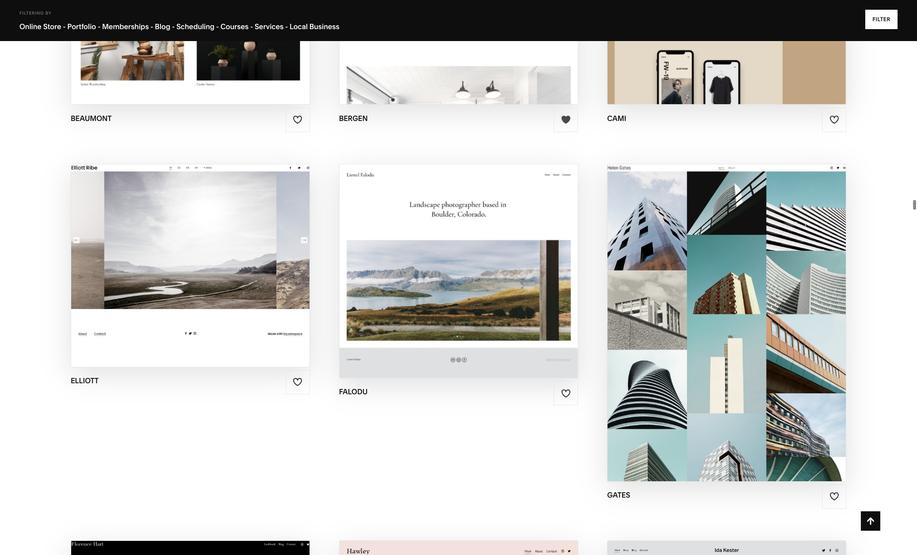 Task type: describe. For each thing, give the bounding box(es) containing it.
add elliott to your favorites list image
[[293, 378, 303, 388]]

1 vertical spatial elliott
[[193, 266, 228, 276]]

start with gates button
[[681, 299, 773, 323]]

portfolio
[[67, 22, 96, 31]]

2 vertical spatial falodu
[[339, 388, 368, 397]]

preview elliott
[[153, 266, 228, 276]]

start with gates
[[681, 306, 763, 316]]

bergen image
[[340, 0, 578, 105]]

falodu image
[[340, 164, 578, 379]]

services
[[255, 22, 284, 31]]

filter
[[873, 16, 891, 23]]

back to top image
[[866, 517, 876, 527]]

blog
[[155, 22, 170, 31]]

with for gates
[[710, 306, 733, 316]]

beaumont image
[[71, 0, 309, 105]]

5 - from the left
[[216, 22, 219, 31]]

remove bergen from your favorites list image
[[561, 115, 571, 125]]

preview for preview falodu
[[421, 271, 459, 282]]

preview falodu link
[[421, 265, 497, 289]]

falodu inside button
[[463, 254, 498, 264]]

filter button
[[866, 10, 898, 29]]

1 - from the left
[[63, 22, 66, 31]]

gates image
[[608, 164, 846, 482]]

elliott image
[[71, 164, 309, 368]]

hart image
[[71, 542, 309, 556]]

7 - from the left
[[285, 22, 288, 31]]

by
[[45, 11, 52, 15]]

1 vertical spatial gates
[[733, 323, 762, 333]]

2 vertical spatial elliott
[[71, 377, 99, 386]]

preview gates
[[692, 323, 762, 333]]

gates inside button
[[735, 306, 763, 316]]

add beaumont to your favorites list image
[[293, 115, 303, 125]]

add cami to your favorites list image
[[830, 115, 839, 125]]

start for preview gates
[[681, 306, 708, 316]]

beaumont
[[71, 114, 112, 123]]

preview for preview elliott
[[153, 266, 191, 276]]

online
[[19, 22, 42, 31]]

4 - from the left
[[172, 22, 175, 31]]

bergen
[[339, 114, 368, 123]]

local
[[290, 22, 308, 31]]



Task type: vqa. For each thing, say whether or not it's contained in the screenshot.


Task type: locate. For each thing, give the bounding box(es) containing it.
1 horizontal spatial with
[[438, 254, 461, 264]]

cami
[[607, 114, 626, 123]]

0 vertical spatial gates
[[735, 306, 763, 316]]

2 horizontal spatial start
[[681, 306, 708, 316]]

business
[[309, 22, 340, 31]]

- left "local"
[[285, 22, 288, 31]]

elliott inside button
[[195, 248, 230, 259]]

start up preview elliott
[[142, 248, 168, 259]]

0 horizontal spatial with
[[170, 248, 193, 259]]

cami image
[[608, 0, 846, 105]]

0 horizontal spatial start
[[142, 248, 168, 259]]

preview elliott link
[[153, 259, 228, 283]]

1 horizontal spatial preview
[[421, 271, 459, 282]]

start
[[142, 248, 168, 259], [410, 254, 436, 264], [681, 306, 708, 316]]

kester image
[[608, 542, 846, 556]]

1 horizontal spatial start
[[410, 254, 436, 264]]

with
[[170, 248, 193, 259], [438, 254, 461, 264], [710, 306, 733, 316]]

2 vertical spatial gates
[[607, 491, 630, 500]]

hawley image
[[340, 542, 578, 556]]

preview gates link
[[692, 316, 762, 340]]

with up the preview gates
[[710, 306, 733, 316]]

-
[[63, 22, 66, 31], [98, 22, 100, 31], [151, 22, 153, 31], [172, 22, 175, 31], [216, 22, 219, 31], [250, 22, 253, 31], [285, 22, 288, 31]]

- right store at the top of page
[[63, 22, 66, 31]]

with for elliott
[[170, 248, 193, 259]]

start with falodu button
[[410, 247, 508, 272]]

start with falodu
[[410, 254, 498, 264]]

preview
[[153, 266, 191, 276], [421, 271, 459, 282], [692, 323, 731, 333]]

- left courses on the left top
[[216, 22, 219, 31]]

with inside button
[[710, 306, 733, 316]]

courses
[[221, 22, 249, 31]]

2 - from the left
[[98, 22, 100, 31]]

filtering by
[[19, 11, 52, 15]]

- right blog
[[172, 22, 175, 31]]

start inside button
[[681, 306, 708, 316]]

preview down "start with falodu" at the top of page
[[421, 271, 459, 282]]

0 vertical spatial elliott
[[195, 248, 230, 259]]

with up preview falodu
[[438, 254, 461, 264]]

- left blog
[[151, 22, 153, 31]]

0 vertical spatial falodu
[[463, 254, 498, 264]]

1 vertical spatial falodu
[[461, 271, 497, 282]]

online store - portfolio - memberships - blog - scheduling - courses - services - local business
[[19, 22, 340, 31]]

falodu
[[463, 254, 498, 264], [461, 271, 497, 282], [339, 388, 368, 397]]

- right courses on the left top
[[250, 22, 253, 31]]

preview falodu
[[421, 271, 497, 282]]

preview down start with elliott
[[153, 266, 191, 276]]

start up the preview gates
[[681, 306, 708, 316]]

2 horizontal spatial preview
[[692, 323, 731, 333]]

start with elliott
[[142, 248, 230, 259]]

memberships
[[102, 22, 149, 31]]

- right portfolio
[[98, 22, 100, 31]]

preview down start with gates on the bottom of the page
[[692, 323, 731, 333]]

start up preview falodu
[[410, 254, 436, 264]]

elliott
[[195, 248, 230, 259], [193, 266, 228, 276], [71, 377, 99, 386]]

2 horizontal spatial with
[[710, 306, 733, 316]]

6 - from the left
[[250, 22, 253, 31]]

filtering
[[19, 11, 44, 15]]

add gates to your favorites list image
[[830, 492, 839, 502]]

start with elliott button
[[142, 242, 239, 266]]

start for preview elliott
[[142, 248, 168, 259]]

3 - from the left
[[151, 22, 153, 31]]

with up preview elliott
[[170, 248, 193, 259]]

gates
[[735, 306, 763, 316], [733, 323, 762, 333], [607, 491, 630, 500]]

0 horizontal spatial preview
[[153, 266, 191, 276]]

store
[[43, 22, 61, 31]]

preview for preview gates
[[692, 323, 731, 333]]

scheduling
[[176, 22, 215, 31]]

start for preview falodu
[[410, 254, 436, 264]]

with for falodu
[[438, 254, 461, 264]]

add falodu to your favorites list image
[[561, 389, 571, 399]]



